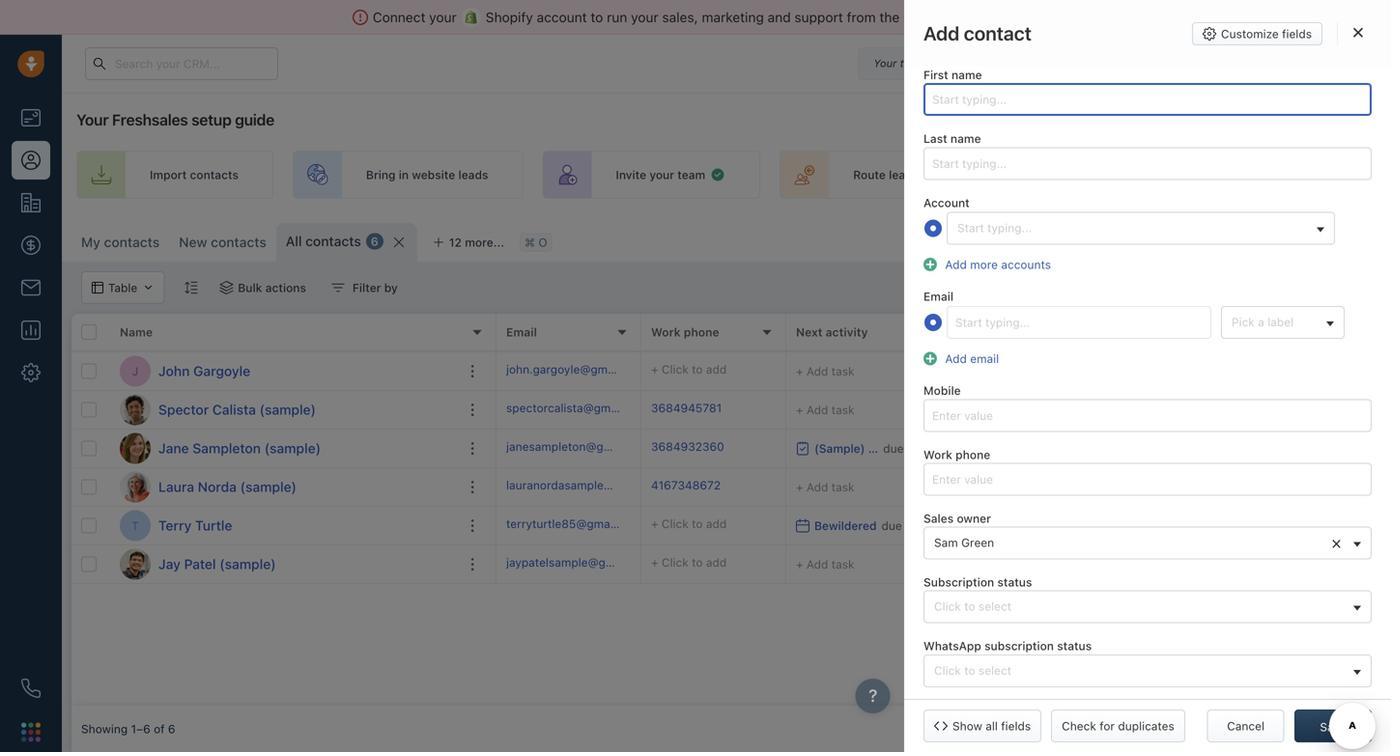 Task type: describe. For each thing, give the bounding box(es) containing it.
0 horizontal spatial work phone
[[651, 326, 720, 339]]

filter by button
[[319, 272, 410, 304]]

my contacts
[[81, 234, 160, 250]]

12
[[449, 236, 462, 249]]

next activity
[[796, 326, 868, 339]]

leads inside "link"
[[459, 168, 488, 182]]

whatsapp
[[924, 640, 982, 653]]

shopify
[[486, 9, 533, 25]]

lauranordasample@gmail.com link
[[506, 477, 671, 498]]

20
[[941, 517, 960, 535]]

add email link
[[941, 352, 999, 366]]

whatsapp subscription status
[[924, 640, 1092, 653]]

spector calista (sample)
[[158, 402, 316, 418]]

Last name text field
[[924, 147, 1372, 180]]

website
[[412, 168, 455, 182]]

row group containing john gargoyle
[[72, 353, 497, 585]]

subscription status
[[924, 576, 1033, 590]]

import contacts button
[[1111, 223, 1236, 256]]

customize fields button
[[1193, 22, 1323, 45]]

invite
[[616, 168, 647, 182]]

show all fields button
[[924, 710, 1042, 743]]

check
[[1062, 720, 1097, 734]]

activity
[[826, 326, 868, 339]]

account
[[537, 9, 587, 25]]

j image
[[120, 433, 151, 464]]

norda
[[198, 479, 237, 495]]

press space to select this row. row containing 73
[[497, 353, 1392, 391]]

work inside grid
[[651, 326, 681, 339]]

import contacts link
[[76, 151, 273, 199]]

email
[[970, 352, 999, 366]]

+ add task for 18
[[796, 558, 855, 572]]

name
[[120, 326, 153, 339]]

import contacts group
[[1111, 223, 1269, 256]]

name row
[[72, 314, 497, 353]]

jaypatelsample@gmail.com + click to add
[[506, 556, 727, 570]]

contact
[[1330, 233, 1372, 246]]

connect
[[373, 9, 426, 25]]

1–6
[[131, 723, 150, 736]]

pick a label
[[1232, 315, 1294, 329]]

subscription
[[985, 640, 1054, 653]]

route
[[854, 168, 886, 182]]

2 horizontal spatial container_wx8msf4aqz5i3rn1 image
[[1236, 519, 1250, 533]]

contacts inside button
[[1177, 233, 1226, 246]]

+ click to add for 18
[[1086, 558, 1162, 572]]

of
[[154, 723, 165, 736]]

john
[[158, 363, 190, 379]]

4167348672
[[651, 479, 721, 492]]

(sample) for spector calista (sample)
[[260, 402, 316, 418]]

contacts inside "link"
[[190, 168, 239, 182]]

laura norda (sample)
[[158, 479, 297, 495]]

bulk
[[238, 281, 262, 295]]

save button
[[1295, 710, 1372, 743]]

john.gargoyle@gmail.com
[[506, 363, 647, 376]]

3684932360
[[651, 440, 724, 454]]

filter by
[[353, 281, 398, 295]]

import for import contacts button
[[1137, 233, 1174, 246]]

first
[[924, 68, 949, 82]]

jay patel (sample) link
[[158, 555, 276, 575]]

First name text field
[[924, 83, 1372, 116]]

ends
[[923, 57, 947, 70]]

1 horizontal spatial fields
[[1283, 27, 1312, 41]]

route leads to your team link
[[780, 151, 1027, 199]]

37
[[941, 478, 960, 496]]

laura
[[158, 479, 194, 495]]

1 horizontal spatial sales
[[1231, 326, 1262, 339]]

sales inside the add contact dialog
[[924, 512, 954, 526]]

press space to select this row. row containing terry turtle
[[72, 507, 497, 546]]

green for 20
[[1282, 519, 1314, 533]]

press space to select this row. row containing john gargoyle
[[72, 353, 497, 391]]

2 team from the left
[[965, 168, 993, 182]]

accounts
[[1002, 258, 1052, 272]]

add contact button
[[1278, 223, 1382, 256]]

press space to select this row. row containing laura norda (sample)
[[72, 469, 497, 507]]

your freshsales setup guide
[[76, 111, 274, 129]]

select for status
[[979, 600, 1012, 614]]

your up 'account'
[[937, 168, 962, 182]]

invite your team link
[[543, 151, 761, 199]]

marketing
[[702, 9, 764, 25]]

name for last name
[[951, 132, 981, 146]]

terry turtle link
[[158, 517, 232, 536]]

for
[[1100, 720, 1115, 734]]

×
[[1332, 533, 1342, 553]]

janesampleton@gmail.com link
[[506, 439, 653, 459]]

sam green for 18
[[1254, 558, 1314, 572]]

route leads to your team
[[854, 168, 993, 182]]

(sample) for jane sampleton (sample)
[[264, 441, 321, 457]]

import contacts for import contacts "link"
[[150, 168, 239, 182]]

container_wx8msf4aqz5i3rn1 image for bewildered
[[796, 519, 810, 533]]

phone inside the add contact dialog
[[956, 448, 991, 462]]

1 vertical spatial 6
[[168, 723, 175, 736]]

row group containing 73
[[497, 353, 1392, 585]]

start
[[958, 221, 984, 235]]

click to select for whatsapp
[[935, 664, 1012, 678]]

janesampleton@gmail.com
[[506, 440, 653, 454]]

1 horizontal spatial in
[[950, 57, 960, 70]]

set link
[[1301, 151, 1392, 199]]

create sales sequence
[[1120, 168, 1247, 182]]

explore plans
[[1037, 57, 1112, 70]]

phone image
[[21, 679, 41, 699]]

46
[[941, 439, 961, 458]]

Start typing... email field
[[947, 306, 1212, 339]]

container_wx8msf4aqz5i3rn1 image inside invite your team link
[[711, 167, 726, 183]]

all contacts link
[[286, 232, 361, 251]]

2 leads from the left
[[889, 168, 919, 182]]

turtle
[[195, 518, 232, 534]]

customize fields
[[1222, 27, 1312, 41]]

sam for 20
[[1254, 519, 1278, 533]]

trial
[[900, 57, 920, 70]]

bulk actions button
[[207, 272, 319, 304]]

press space to select this row. row containing jay patel (sample)
[[72, 546, 497, 585]]

your for your freshsales setup guide
[[76, 111, 109, 129]]

gargoyle
[[193, 363, 251, 379]]

0 vertical spatial owner
[[1265, 326, 1300, 339]]

1 cell from the left
[[1077, 353, 1222, 390]]

sampleton
[[193, 441, 261, 457]]

customize table button
[[968, 223, 1101, 256]]

by
[[384, 281, 398, 295]]

explore
[[1037, 57, 1079, 70]]

new
[[179, 234, 207, 250]]

6 inside all contacts 6
[[371, 235, 379, 248]]

connect your
[[373, 9, 457, 25]]

l image
[[120, 472, 151, 503]]

3684932360 link
[[651, 439, 724, 459]]

spector calista (sample) link
[[158, 401, 316, 420]]

contacts right all
[[306, 233, 361, 249]]

work inside the add contact dialog
[[924, 448, 953, 462]]

next
[[796, 326, 823, 339]]

press space to select this row. row containing 37
[[497, 469, 1392, 507]]

the
[[880, 9, 900, 25]]

+ add task for 54
[[796, 403, 855, 417]]

create
[[1120, 168, 1157, 182]]

grid containing 73
[[72, 314, 1392, 706]]

+ add task for 37
[[796, 481, 855, 494]]

customize for customize fields
[[1222, 27, 1279, 41]]

cancel button
[[1208, 710, 1285, 743]]

import for import contacts "link"
[[150, 168, 187, 182]]

run
[[607, 9, 628, 25]]

o
[[539, 236, 548, 249]]

sales owner inside the add contact dialog
[[924, 512, 991, 526]]

+ click to add for 20
[[1086, 519, 1162, 533]]

freshworks switcher image
[[21, 723, 41, 742]]

patel
[[184, 557, 216, 573]]

last name
[[924, 132, 981, 146]]

phone element
[[12, 670, 50, 708]]

task for 73
[[832, 365, 855, 378]]

first name
[[924, 68, 982, 82]]

jaypatelsample@gmail.com link
[[506, 555, 655, 575]]

0 horizontal spatial fields
[[1001, 720, 1031, 734]]

j image
[[120, 549, 151, 580]]

container_wx8msf4aqz5i3rn1 image inside 'bulk actions' button
[[220, 281, 233, 295]]

sam green for 20
[[1254, 519, 1314, 533]]

last
[[924, 132, 948, 146]]



Task type: locate. For each thing, give the bounding box(es) containing it.
Search your CRM... text field
[[85, 47, 278, 80]]

calista
[[212, 402, 256, 418]]

3 + add task from the top
[[796, 481, 855, 494]]

work up john.gargoyle@gmail.com + click to add
[[651, 326, 681, 339]]

container_wx8msf4aqz5i3rn1 image
[[711, 167, 726, 183], [220, 281, 233, 295], [331, 281, 345, 295], [796, 442, 810, 456], [1236, 558, 1250, 572]]

spectorcalista@gmail.com 3684945781
[[506, 401, 722, 415]]

0 vertical spatial sales
[[1231, 326, 1262, 339]]

0 vertical spatial select
[[979, 600, 1012, 614]]

1 vertical spatial import contacts
[[1137, 233, 1226, 246]]

green for 18
[[1282, 558, 1314, 572]]

container_wx8msf4aqz5i3rn1 image inside filter by button
[[331, 281, 345, 295]]

Work phone text field
[[924, 463, 1372, 496]]

email up john.gargoyle@gmail.com
[[506, 326, 537, 339]]

press space to select this row. row containing jane sampleton (sample)
[[72, 430, 497, 469]]

1 horizontal spatial work
[[924, 448, 953, 462]]

customize inside the add contact dialog
[[1222, 27, 1279, 41]]

phone up '37'
[[956, 448, 991, 462]]

work phone inside the add contact dialog
[[924, 448, 991, 462]]

6 right of
[[168, 723, 175, 736]]

customize
[[1222, 27, 1279, 41], [999, 233, 1058, 246]]

what's new image
[[1253, 56, 1267, 70]]

press space to select this row. row containing 54
[[497, 391, 1392, 430]]

0 vertical spatial customize
[[1222, 27, 1279, 41]]

add more accounts
[[946, 258, 1052, 272]]

0 horizontal spatial leads
[[459, 168, 488, 182]]

⌘ o
[[525, 236, 548, 249]]

2 task from the top
[[832, 403, 855, 417]]

spectorcalista@gmail.com
[[506, 401, 650, 415]]

sales left label
[[1231, 326, 1262, 339]]

bring
[[366, 168, 396, 182]]

close image
[[1354, 27, 1364, 38]]

4167348672 link
[[651, 477, 721, 498]]

team right invite
[[678, 168, 706, 182]]

1 vertical spatial customize
[[999, 233, 1058, 246]]

press space to select this row. row
[[72, 353, 497, 391], [497, 353, 1392, 391], [72, 391, 497, 430], [497, 391, 1392, 430], [72, 430, 497, 469], [497, 430, 1392, 469], [72, 469, 497, 507], [497, 469, 1392, 507], [72, 507, 497, 546], [497, 507, 1392, 546], [72, 546, 497, 585], [497, 546, 1392, 585]]

1 vertical spatial + click to add
[[1086, 558, 1162, 572]]

0 horizontal spatial status
[[998, 576, 1033, 590]]

spectorcalista@gmail.com link
[[506, 400, 650, 421]]

2 vertical spatial sam green
[[1254, 558, 1314, 572]]

6
[[371, 235, 379, 248], [168, 723, 175, 736]]

jane sampleton (sample)
[[158, 441, 321, 457]]

1 horizontal spatial work phone
[[924, 448, 991, 462]]

1 leads from the left
[[459, 168, 488, 182]]

import inside "link"
[[150, 168, 187, 182]]

1 vertical spatial owner
[[957, 512, 991, 526]]

0 horizontal spatial 6
[[168, 723, 175, 736]]

1 horizontal spatial team
[[965, 168, 993, 182]]

show
[[953, 720, 983, 734]]

1 horizontal spatial your
[[874, 57, 897, 70]]

1 horizontal spatial status
[[1058, 640, 1092, 653]]

0 vertical spatial sam green
[[1254, 519, 1314, 533]]

check for duplicates
[[1062, 720, 1175, 734]]

your right run at the top left of page
[[631, 9, 659, 25]]

from
[[847, 9, 876, 25]]

0 vertical spatial your
[[874, 57, 897, 70]]

2 select from the top
[[979, 664, 1012, 678]]

0 vertical spatial import
[[150, 168, 187, 182]]

(sample) down jane sampleton (sample) link
[[240, 479, 297, 495]]

press space to select this row. row containing 46
[[497, 430, 1392, 469]]

all
[[286, 233, 302, 249]]

owner inside the add contact dialog
[[957, 512, 991, 526]]

0 vertical spatial fields
[[1283, 27, 1312, 41]]

container_wx8msf4aqz5i3rn1 image inside customize table button
[[980, 233, 994, 246]]

your trial ends in 21 days
[[874, 57, 1001, 70]]

1 select from the top
[[979, 600, 1012, 614]]

0 horizontal spatial sales owner
[[924, 512, 991, 526]]

set
[[1374, 168, 1392, 182]]

0 vertical spatial click to select
[[935, 600, 1012, 614]]

1 vertical spatial sam
[[935, 536, 958, 550]]

jay
[[158, 557, 181, 573]]

press space to select this row. row containing 18
[[497, 546, 1392, 585]]

bulk actions
[[238, 281, 306, 295]]

fields left close 'icon'
[[1283, 27, 1312, 41]]

task for 37
[[832, 481, 855, 494]]

select down subscription status
[[979, 600, 1012, 614]]

bewildered
[[815, 519, 877, 533]]

4 task from the top
[[832, 558, 855, 572]]

1 vertical spatial import
[[1137, 233, 1174, 246]]

(sample) right calista
[[260, 402, 316, 418]]

1 horizontal spatial sales owner
[[1231, 326, 1300, 339]]

add for 73
[[706, 363, 727, 376]]

2 + add task from the top
[[796, 403, 855, 417]]

2 vertical spatial green
[[1282, 558, 1314, 572]]

score
[[941, 326, 974, 339]]

in left 21
[[950, 57, 960, 70]]

1 vertical spatial in
[[399, 168, 409, 182]]

contacts down "sequence"
[[1177, 233, 1226, 246]]

1 horizontal spatial import
[[1137, 233, 1174, 246]]

phone
[[684, 326, 720, 339], [956, 448, 991, 462]]

⌘
[[525, 236, 535, 249]]

2 click to select from the top
[[935, 664, 1012, 678]]

3 task from the top
[[832, 481, 855, 494]]

1 vertical spatial sam green
[[935, 536, 995, 550]]

freshsales
[[112, 111, 188, 129]]

import contacts inside "link"
[[150, 168, 239, 182]]

add more accounts button
[[924, 256, 1057, 274]]

my
[[81, 234, 100, 250]]

0 horizontal spatial in
[[399, 168, 409, 182]]

add for 20
[[706, 517, 727, 531]]

0 horizontal spatial customize
[[999, 233, 1058, 246]]

lauranordasample@gmail.com
[[506, 479, 671, 492]]

1 horizontal spatial import contacts
[[1137, 233, 1226, 246]]

1 horizontal spatial customize
[[1222, 27, 1279, 41]]

import contacts inside button
[[1137, 233, 1226, 246]]

support
[[795, 9, 843, 25]]

my contacts button
[[72, 223, 169, 262], [81, 234, 160, 250]]

status right 'subscription'
[[998, 576, 1033, 590]]

1 vertical spatial your
[[76, 111, 109, 129]]

add contact
[[924, 22, 1032, 44]]

1 click to select button from the top
[[924, 591, 1372, 624]]

container_wx8msf4aqz5i3rn1 image for customize table
[[980, 233, 994, 246]]

customize up accounts in the right of the page
[[999, 233, 1058, 246]]

2 click to select button from the top
[[924, 655, 1372, 688]]

name right "first"
[[952, 68, 982, 82]]

1 vertical spatial sales owner
[[924, 512, 991, 526]]

your left freshsales
[[76, 111, 109, 129]]

0 vertical spatial work
[[651, 326, 681, 339]]

sam inside the add contact dialog
[[935, 536, 958, 550]]

sales owner
[[1231, 326, 1300, 339], [924, 512, 991, 526]]

0 vertical spatial sam
[[1254, 519, 1278, 533]]

1 horizontal spatial 6
[[371, 235, 379, 248]]

press space to select this row. row containing spector calista (sample)
[[72, 391, 497, 430]]

2 + click to add from the top
[[1086, 558, 1162, 572]]

add
[[1304, 233, 1327, 246], [946, 258, 967, 272], [946, 352, 967, 366], [807, 365, 829, 378], [807, 403, 829, 417], [807, 481, 829, 494], [807, 558, 829, 572]]

0 vertical spatial name
[[952, 68, 982, 82]]

contacts down "setup"
[[190, 168, 239, 182]]

0 horizontal spatial import contacts
[[150, 168, 239, 182]]

show all fields
[[953, 720, 1031, 734]]

1 horizontal spatial container_wx8msf4aqz5i3rn1 image
[[980, 233, 994, 246]]

click
[[662, 363, 689, 376], [662, 517, 689, 531], [1097, 519, 1124, 533], [662, 556, 689, 570], [1097, 558, 1124, 572], [935, 600, 961, 614], [935, 664, 961, 678]]

click to select down the whatsapp
[[935, 664, 1012, 678]]

name for first name
[[952, 68, 982, 82]]

customize for customize table
[[999, 233, 1058, 246]]

phone up '3684945781'
[[684, 326, 720, 339]]

+
[[651, 363, 659, 376], [796, 365, 804, 378], [796, 403, 804, 417], [796, 481, 804, 494], [651, 517, 659, 531], [1086, 519, 1094, 533], [651, 556, 659, 570], [1086, 558, 1094, 572], [796, 558, 804, 572]]

label
[[1268, 315, 1294, 329]]

email up score
[[924, 290, 954, 304]]

leads right the website
[[459, 168, 488, 182]]

0 vertical spatial in
[[950, 57, 960, 70]]

0 vertical spatial email
[[924, 290, 954, 304]]

status
[[998, 576, 1033, 590], [1058, 640, 1092, 653]]

green inside the add contact dialog
[[962, 536, 995, 550]]

3684945781 link
[[651, 400, 722, 421]]

12 more... button
[[422, 229, 515, 256]]

1 vertical spatial click to select
[[935, 664, 1012, 678]]

(sample) for jay patel (sample)
[[220, 557, 276, 573]]

select
[[979, 600, 1012, 614], [979, 664, 1012, 678]]

contact
[[964, 22, 1032, 44]]

0 vertical spatial click to select button
[[924, 591, 1372, 624]]

and
[[768, 9, 791, 25]]

select for subscription
[[979, 664, 1012, 678]]

(sample) right 'patel' at the bottom left
[[220, 557, 276, 573]]

work up '37'
[[924, 448, 953, 462]]

duplicates
[[1118, 720, 1175, 734]]

1 vertical spatial select
[[979, 664, 1012, 678]]

4 + add task from the top
[[796, 558, 855, 572]]

your right invite
[[650, 168, 675, 182]]

in right 'bring'
[[399, 168, 409, 182]]

to
[[591, 9, 603, 25], [922, 168, 934, 182], [692, 363, 703, 376], [692, 517, 703, 531], [1127, 519, 1138, 533], [692, 556, 703, 570], [1127, 558, 1138, 572], [965, 600, 976, 614], [965, 664, 976, 678]]

0 horizontal spatial owner
[[957, 512, 991, 526]]

bring in website leads
[[366, 168, 488, 182]]

click to select button for subscription status
[[924, 591, 1372, 624]]

0 horizontal spatial phone
[[684, 326, 720, 339]]

work phone up '3684945781'
[[651, 326, 720, 339]]

click to select button for whatsapp subscription status
[[924, 655, 1372, 688]]

terry turtle
[[158, 518, 232, 534]]

owner down '37'
[[957, 512, 991, 526]]

contacts
[[190, 168, 239, 182], [1177, 233, 1226, 246], [306, 233, 361, 249], [104, 234, 160, 250], [211, 234, 267, 250]]

Mobile text field
[[924, 399, 1372, 432]]

1 + click to add from the top
[[1086, 519, 1162, 533]]

1 vertical spatial status
[[1058, 640, 1092, 653]]

2 cell from the left
[[1222, 353, 1367, 390]]

1 click to select from the top
[[935, 600, 1012, 614]]

container_wx8msf4aqz5i3rn1 image
[[980, 233, 994, 246], [796, 519, 810, 533], [1236, 519, 1250, 533]]

1 vertical spatial work
[[924, 448, 953, 462]]

contacts right my
[[104, 234, 160, 250]]

owner right a
[[1265, 326, 1300, 339]]

3 cell from the left
[[1367, 353, 1392, 390]]

(sample) right sampleton
[[264, 441, 321, 457]]

sam for 18
[[1254, 558, 1278, 572]]

0 horizontal spatial your
[[76, 111, 109, 129]]

your right connect at the left top
[[429, 9, 457, 25]]

1 vertical spatial work phone
[[924, 448, 991, 462]]

0 horizontal spatial team
[[678, 168, 706, 182]]

laura norda (sample) link
[[158, 478, 297, 497]]

click to select for subscription
[[935, 600, 1012, 614]]

add
[[706, 363, 727, 376], [706, 517, 727, 531], [1141, 519, 1162, 533], [706, 556, 727, 570], [1141, 558, 1162, 572]]

container_wx8msf4aqz5i3rn1 image up more
[[980, 233, 994, 246]]

0 vertical spatial import contacts
[[150, 168, 239, 182]]

team up 'account'
[[965, 168, 993, 182]]

1 horizontal spatial owner
[[1265, 326, 1300, 339]]

row group
[[72, 353, 497, 585], [497, 353, 1392, 585]]

21
[[963, 57, 974, 70]]

task for 54
[[832, 403, 855, 417]]

grid
[[72, 314, 1392, 706]]

cell
[[1077, 353, 1222, 390], [1222, 353, 1367, 390], [1367, 353, 1392, 390]]

0 vertical spatial status
[[998, 576, 1033, 590]]

import contacts down "setup"
[[150, 168, 239, 182]]

terryturtle85@gmail.com + click to add
[[506, 517, 727, 531]]

1 vertical spatial email
[[506, 326, 537, 339]]

1 horizontal spatial email
[[924, 290, 954, 304]]

container_wx8msf4aqz5i3rn1 image left × on the right bottom of page
[[1236, 519, 1250, 533]]

add contact dialog
[[905, 0, 1392, 753]]

0 horizontal spatial email
[[506, 326, 537, 339]]

jane sampleton (sample) link
[[158, 439, 321, 459]]

0 horizontal spatial container_wx8msf4aqz5i3rn1 image
[[796, 519, 810, 533]]

status right the subscription
[[1058, 640, 1092, 653]]

1 horizontal spatial phone
[[956, 448, 991, 462]]

a
[[1258, 315, 1265, 329]]

sam green inside the add contact dialog
[[935, 536, 995, 550]]

0 horizontal spatial sales
[[924, 512, 954, 526]]

sales down '37'
[[924, 512, 954, 526]]

0 vertical spatial work phone
[[651, 326, 720, 339]]

1 horizontal spatial leads
[[889, 168, 919, 182]]

setup
[[191, 111, 231, 129]]

54
[[941, 401, 961, 419]]

import inside button
[[1137, 233, 1174, 246]]

2 row group from the left
[[497, 353, 1392, 585]]

terry
[[158, 518, 192, 534]]

import contacts down "create sales sequence"
[[1137, 233, 1226, 246]]

click to select down subscription status
[[935, 600, 1012, 614]]

contacts right 'new'
[[211, 234, 267, 250]]

container_wx8msf4aqz5i3rn1 image left bewildered
[[796, 519, 810, 533]]

(sample) for laura norda (sample)
[[240, 479, 297, 495]]

1 vertical spatial sales
[[924, 512, 954, 526]]

your for your trial ends in 21 days
[[874, 57, 897, 70]]

+ add task
[[796, 365, 855, 378], [796, 403, 855, 417], [796, 481, 855, 494], [796, 558, 855, 572]]

press space to select this row. row containing 20
[[497, 507, 1392, 546]]

1 row group from the left
[[72, 353, 497, 585]]

add for 18
[[706, 556, 727, 570]]

0 horizontal spatial import
[[150, 168, 187, 182]]

bring in website leads link
[[293, 151, 523, 199]]

terryturtle85@gmail.com link
[[506, 516, 643, 536]]

leads right route
[[889, 168, 919, 182]]

1 team from the left
[[678, 168, 706, 182]]

table
[[1061, 233, 1089, 246]]

+ add task for 73
[[796, 365, 855, 378]]

0 vertical spatial phone
[[684, 326, 720, 339]]

john.gargoyle@gmail.com + click to add
[[506, 363, 727, 376]]

more...
[[465, 236, 504, 249]]

import contacts for import contacts button
[[1137, 233, 1226, 246]]

1 vertical spatial click to select button
[[924, 655, 1372, 688]]

2 vertical spatial sam
[[1254, 558, 1278, 572]]

1 vertical spatial phone
[[956, 448, 991, 462]]

6 up filter by
[[371, 235, 379, 248]]

0 horizontal spatial work
[[651, 326, 681, 339]]

send email image
[[1211, 58, 1224, 70]]

1 vertical spatial fields
[[1001, 720, 1031, 734]]

email inside the add contact dialog
[[924, 290, 954, 304]]

customize up 'what's new' icon
[[1222, 27, 1279, 41]]

days
[[977, 57, 1001, 70]]

janesampleton@gmail.com 3684932360
[[506, 440, 724, 454]]

team
[[678, 168, 706, 182], [965, 168, 993, 182]]

your
[[429, 9, 457, 25], [631, 9, 659, 25], [650, 168, 675, 182], [937, 168, 962, 182]]

0 vertical spatial sales owner
[[1231, 326, 1300, 339]]

fields right all
[[1001, 720, 1031, 734]]

spector
[[158, 402, 209, 418]]

actions
[[265, 281, 306, 295]]

task for 18
[[832, 558, 855, 572]]

1 + add task from the top
[[796, 365, 855, 378]]

select down whatsapp subscription status
[[979, 664, 1012, 678]]

in inside "link"
[[399, 168, 409, 182]]

jane
[[158, 441, 189, 457]]

tags
[[1086, 326, 1113, 339]]

add
[[924, 22, 960, 44]]

0 vertical spatial + click to add
[[1086, 519, 1162, 533]]

work phone up '37'
[[924, 448, 991, 462]]

1 vertical spatial name
[[951, 132, 981, 146]]

import down your freshsales setup guide
[[150, 168, 187, 182]]

more
[[970, 258, 998, 272]]

1 task from the top
[[832, 365, 855, 378]]

your left trial
[[874, 57, 897, 70]]

guide
[[235, 111, 274, 129]]

owner
[[1265, 326, 1300, 339], [957, 512, 991, 526]]

0 vertical spatial green
[[1282, 519, 1314, 533]]

1 vertical spatial green
[[962, 536, 995, 550]]

import down 'create sales sequence' 'link'
[[1137, 233, 1174, 246]]

s image
[[120, 395, 151, 426]]

name right last
[[951, 132, 981, 146]]

0 vertical spatial 6
[[371, 235, 379, 248]]



Task type: vqa. For each thing, say whether or not it's contained in the screenshot.
the Click to select records SEARCH BOX
no



